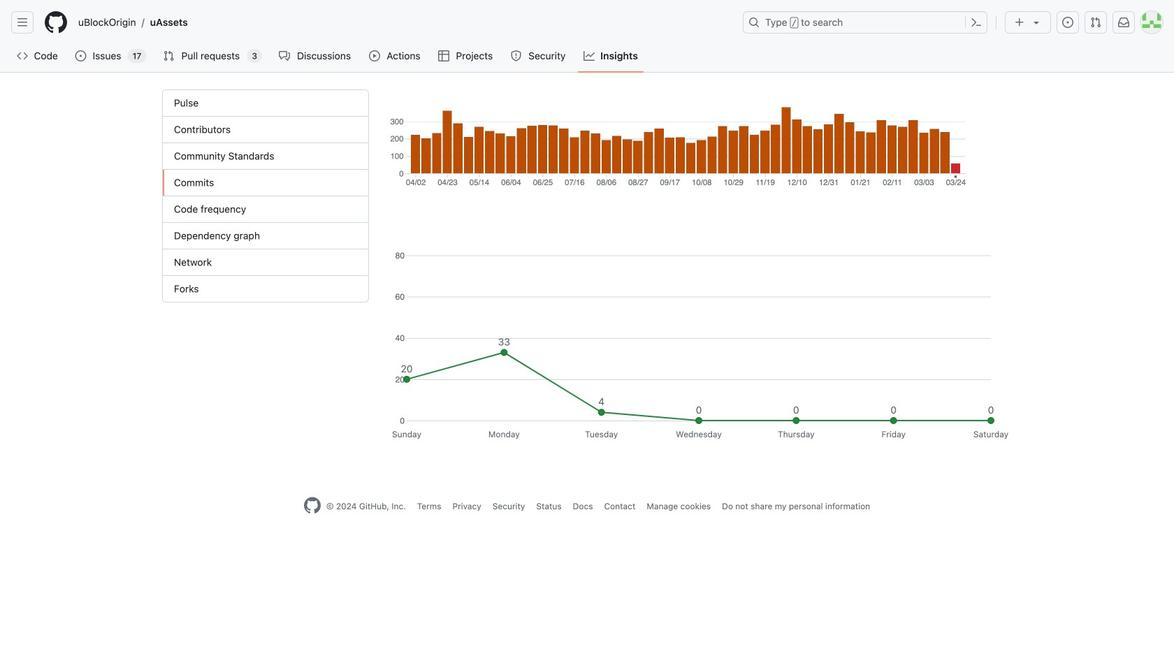 Task type: vqa. For each thing, say whether or not it's contained in the screenshot.
"garyorlando85 This account has not applied to join GitHub Sponsors."
no



Task type: describe. For each thing, give the bounding box(es) containing it.
code image
[[17, 50, 28, 62]]

plus image
[[1014, 17, 1025, 28]]

comment discussion image
[[279, 50, 290, 62]]

graph image
[[584, 50, 595, 62]]

0 horizontal spatial homepage image
[[45, 11, 67, 34]]

table image
[[438, 50, 449, 62]]

insights element
[[162, 89, 369, 303]]

notifications image
[[1118, 17, 1130, 28]]

git pull request image
[[163, 50, 174, 62]]

1 vertical spatial homepage image
[[304, 497, 321, 514]]

play image
[[369, 50, 380, 62]]



Task type: locate. For each thing, give the bounding box(es) containing it.
homepage image
[[45, 11, 67, 34], [304, 497, 321, 514]]

shield image
[[511, 50, 522, 62]]

command palette image
[[971, 17, 982, 28]]

1 horizontal spatial homepage image
[[304, 497, 321, 514]]

issue opened image
[[75, 50, 86, 62]]

issue opened image
[[1062, 17, 1074, 28]]

git pull request image
[[1090, 17, 1102, 28]]

0 vertical spatial homepage image
[[45, 11, 67, 34]]

list
[[73, 11, 735, 34]]

triangle down image
[[1031, 17, 1042, 28]]



